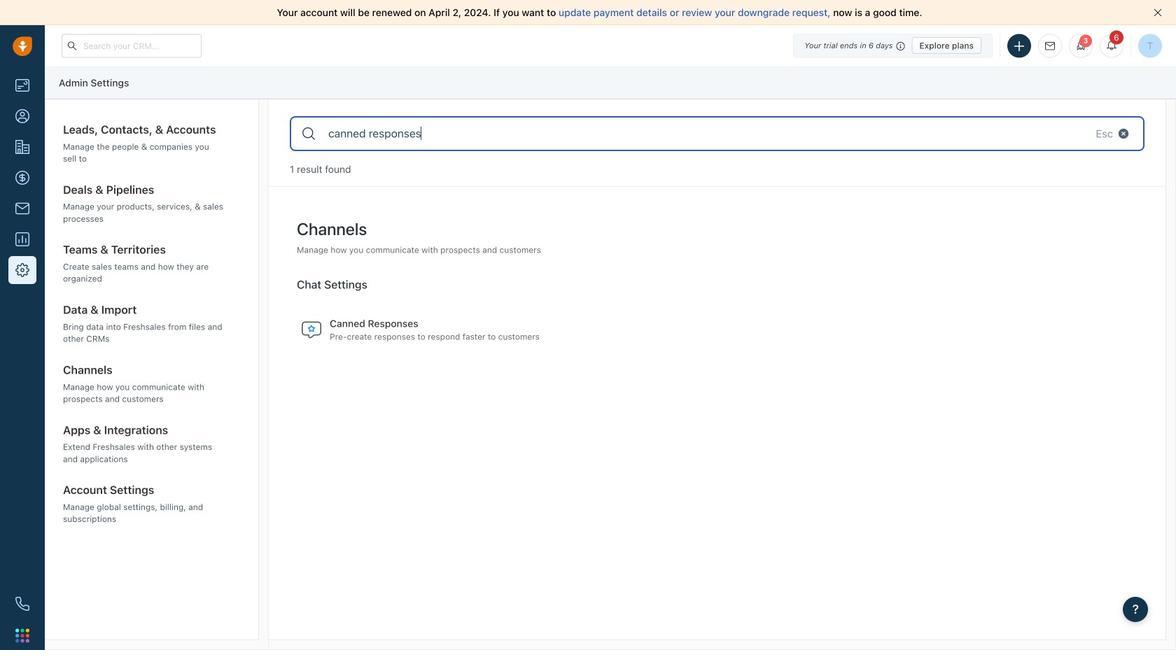 Task type: vqa. For each thing, say whether or not it's contained in the screenshot.
'Freshworks Switcher' Image
yes



Task type: describe. For each thing, give the bounding box(es) containing it.
phone element
[[8, 590, 36, 618]]

phone image
[[15, 597, 29, 611]]

Search settings text field
[[327, 125, 1085, 142]]



Task type: locate. For each thing, give the bounding box(es) containing it.
freshworks switcher image
[[15, 629, 29, 643]]

send email image
[[1046, 42, 1056, 51]]

close image
[[1154, 8, 1163, 17]]

pre-create responses to respond faster to customers image
[[300, 319, 323, 341]]

Search your CRM... text field
[[62, 34, 202, 58]]



